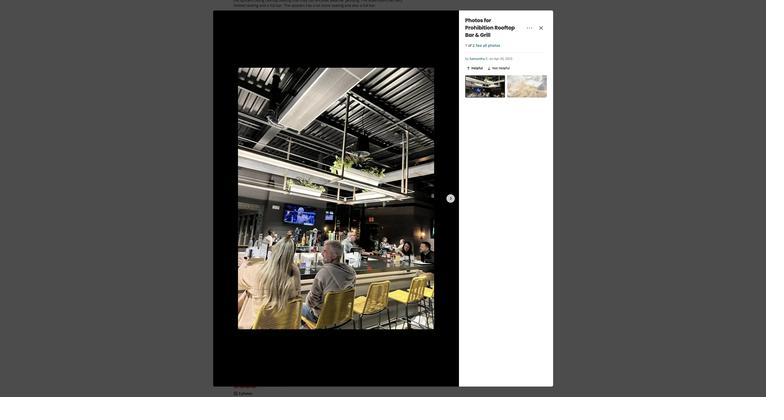 Task type: vqa. For each thing, say whether or not it's contained in the screenshot.
1st they from the left
yes



Task type: locate. For each thing, give the bounding box(es) containing it.
it down the as
[[311, 256, 313, 261]]

photos right 16 camera v2 icon
[[241, 391, 252, 396]]

1 horizontal spatial is
[[284, 209, 286, 214]]

understand,
[[255, 209, 276, 214]]

0 vertical spatial down
[[320, 194, 330, 199]]

2 horizontal spatial for
[[484, 17, 491, 24]]

on up 16 nothelpful v2 image
[[490, 57, 493, 61]]

for right steve
[[285, 114, 290, 119]]

apr down the 16 review v2 image
[[264, 175, 270, 180]]

of right "part"
[[306, 209, 310, 214]]

orders
[[365, 225, 376, 230]]

i right said,
[[358, 61, 359, 66]]

4 star rating image
[[234, 175, 262, 181], [234, 383, 262, 388]]

0 vertical spatial and
[[283, 55, 290, 60]]

food here is a bit overpriced and drinks, especially cocktails, are way over priced for the area, but i guess they feel they can get it due to the restaurant's location. that said, i would likely return here when on business.
[[234, 55, 401, 71]]

0 horizontal spatial and
[[283, 55, 290, 60]]

pretty down latin
[[317, 230, 328, 235]]

apr 30, 2023
[[264, 175, 285, 180]]

helpful right not
[[499, 66, 510, 70]]

part
[[298, 209, 305, 214]]

0 vertical spatial samantha
[[470, 57, 485, 61]]

0 vertical spatial from
[[260, 114, 269, 119]]

1 vertical spatial my
[[267, 235, 272, 240]]

1966
[[288, 164, 296, 169]]

no right oh
[[307, 135, 311, 140]]

hang
[[367, 251, 376, 256]]

it right get
[[282, 61, 284, 66]]

0 vertical spatial bar
[[465, 31, 474, 39]]

no right were
[[397, 225, 401, 230]]

2023 up not helpful at the top right of page
[[505, 57, 513, 61]]

from up friends
[[289, 194, 297, 199]]

see up helpful 2
[[234, 114, 240, 119]]

and inside food here is a bit overpriced and drinks, especially cocktails, are way over priced for the area, but i guess they feel they can get it due to the restaurant's location. that said, i would likely return here when on business.
[[283, 55, 290, 60]]

i up found
[[234, 194, 235, 199]]

i right the as
[[313, 251, 314, 256]]

0 vertical spatial prohibition
[[465, 24, 494, 31]]

prohibition down huntsville!
[[337, 209, 356, 214]]

place up area.
[[241, 251, 250, 256]]

0 horizontal spatial prohibition
[[291, 114, 312, 119]]

a left bit
[[255, 55, 258, 60]]

0 right oh
[[312, 135, 314, 140]]

0 horizontal spatial samantha
[[253, 152, 275, 157]]

helpful inside button
[[472, 66, 483, 70]]

this left the (4 reactions) element
[[285, 135, 291, 140]]

2 place from the left
[[353, 251, 362, 256]]

not helpful
[[492, 66, 510, 70]]

1 horizontal spatial being
[[332, 251, 341, 256]]

1 horizontal spatial pretty
[[317, 230, 328, 235]]

2023 right 29,
[[275, 383, 283, 388]]

1 vertical spatial c.
[[281, 114, 284, 119]]

& inside photos for prohibition rooftop bar & grill
[[475, 31, 479, 39]]

jul 29, 2023
[[264, 383, 283, 388]]

cocktails,
[[321, 55, 336, 60]]

to up newish
[[259, 194, 263, 199]]

2 (0 reactions) element from the left
[[312, 135, 314, 140]]

try.
[[320, 199, 326, 204]]

1 vertical spatial from
[[289, 194, 297, 199]]

bit
[[258, 55, 263, 60]]

0 vertical spatial no
[[307, 135, 311, 140]]

2 vertical spatial all
[[349, 225, 353, 230]]

1 horizontal spatial bar
[[465, 31, 474, 39]]

being up 180 at left bottom
[[307, 230, 316, 235]]

1 horizontal spatial can
[[315, 251, 321, 256]]

all up by samantha c. on apr 30, 2023
[[483, 43, 487, 48]]

no inside the menu was pretty eclectic with an asian and latin flair. between all of our orders there were no stand out dishes, but i remember the food being pretty delish. we enjoyed the brisket fundido to start with, but then my entrée did a complete 180 with ginger scallion noodles which had pork belly burnt ends. a very interesting but also tasty meal.
[[397, 225, 401, 230]]

1 vertical spatial it
[[328, 251, 331, 256]]

2490
[[259, 164, 267, 169]]

1 vertical spatial spot
[[265, 199, 272, 204]]

1 horizontal spatial this
[[277, 209, 283, 214]]

samantha c. link up helpful button
[[470, 57, 489, 61]]

food
[[234, 55, 242, 60]]

samantha up helpful button
[[470, 57, 485, 61]]

1 of 2 see all photos
[[465, 43, 500, 48]]

samantha
[[470, 57, 485, 61], [253, 152, 275, 157]]

an left asian
[[292, 225, 296, 230]]

1 vertical spatial samantha c. link
[[253, 152, 280, 157]]

to
[[292, 61, 296, 66], [259, 194, 263, 199], [276, 194, 280, 199], [331, 194, 334, 199], [316, 199, 319, 204], [288, 215, 292, 219], [396, 230, 399, 235], [363, 251, 366, 256], [290, 256, 294, 261]]

samantha c. link
[[470, 57, 489, 61], [253, 152, 280, 157]]

and up due
[[283, 55, 290, 60]]

2 horizontal spatial all
[[483, 43, 487, 48]]

prohibition up 1 of 2 see all photos
[[465, 24, 494, 31]]

2023 down 16 photos v2
[[277, 175, 285, 180]]

1 horizontal spatial apr
[[494, 57, 499, 61]]

1 2 photos link from the top
[[239, 184, 252, 188]]

here right the food
[[243, 55, 251, 60]]

to up 'belly' at the bottom
[[396, 230, 399, 235]]

i down eclectic
[[270, 230, 271, 235]]

jul
[[264, 383, 268, 388]]

2 photos link for 16 camera v2 image
[[239, 184, 252, 188]]

2 horizontal spatial on
[[490, 57, 493, 61]]

start
[[234, 235, 241, 240]]

1 horizontal spatial from
[[289, 194, 297, 199]]

the inside from what i understand, this is a cool part of huntsville, and prohibition is one of the newest additions with an industrial feel to it.
[[372, 209, 378, 214]]

out inside the menu was pretty eclectic with an asian and latin flair. between all of our orders there were no stand out dishes, but i remember the food being pretty delish. we enjoyed the brisket fundido to start with, but then my entrée did a complete 180 with ginger scallion noodles which had pork belly burnt ends. a very interesting but also tasty meal.
[[244, 230, 250, 235]]

0 vertical spatial 2 photos link
[[239, 184, 252, 188]]

2 horizontal spatial and
[[330, 209, 336, 214]]

to down drinks,
[[292, 61, 296, 66]]

16 nothelpful v2 image
[[487, 66, 491, 71]]

30, down reviews element
[[271, 175, 276, 180]]

love
[[278, 135, 285, 140]]

they
[[244, 61, 252, 66], [260, 61, 267, 66]]

for inside food here is a bit overpriced and drinks, especially cocktails, are way over priced for the area, but i guess they feel they can get it due to the restaurant's location. that said, i would likely return here when on business.
[[371, 55, 376, 60]]

it
[[282, 61, 284, 66], [328, 251, 331, 256], [311, 256, 313, 261]]

the left food
[[291, 230, 297, 235]]

all up enjoyed
[[349, 225, 353, 230]]

with up remember
[[284, 225, 291, 230]]

thanks 0
[[256, 135, 269, 140]]

1 vertical spatial being
[[332, 251, 341, 256]]

and inside the menu was pretty eclectic with an asian and latin flair. between all of our orders there were no stand out dishes, but i remember the food being pretty delish. we enjoyed the brisket fundido to start with, but then my entrée did a complete 180 with ginger scallion noodles which had pork belly burnt ends. a very interesting but also tasty meal.
[[308, 225, 314, 230]]

out inside this place definitely has summertime vibes as i can see it being a cool place to hang on their rooftop bar area.  i would totally be down to checking it out again next visit.
[[314, 256, 320, 261]]

is left one
[[357, 209, 360, 214]]

16 review v2 image
[[269, 164, 273, 169]]

4 star rating image up 16 camera v2 icon
[[234, 383, 262, 388]]

photos up by samantha c. on apr 30, 2023
[[488, 43, 500, 48]]

2 vertical spatial this
[[277, 209, 283, 214]]

we
[[341, 230, 346, 235]]

1 vertical spatial down
[[280, 256, 290, 261]]

16 helpful v2 image
[[466, 66, 471, 71]]

4 star rating image for jul 29, 2023
[[234, 383, 262, 388]]

had
[[378, 235, 385, 240]]

all
[[483, 43, 487, 48], [241, 114, 245, 119], [349, 225, 353, 230]]

the down drinks,
[[297, 61, 302, 66]]

2 vertical spatial it
[[311, 256, 313, 261]]

an inside from what i understand, this is a cool part of huntsville, and prohibition is one of the newest additions with an industrial feel to it.
[[259, 215, 263, 219]]

1 horizontal spatial no
[[397, 225, 401, 230]]

can down "overpriced"
[[268, 61, 274, 66]]

the left newest
[[372, 209, 378, 214]]

samantha up queens,
[[253, 152, 275, 157]]

out
[[244, 230, 250, 235], [314, 256, 320, 261]]

1 vertical spatial &
[[336, 114, 338, 119]]

of right one
[[368, 209, 371, 214]]

cool up it.
[[290, 209, 297, 214]]

cool up visit.
[[345, 251, 352, 256]]

(0 reactions) element
[[267, 135, 269, 140], [312, 135, 314, 140]]

not helpful button
[[486, 65, 511, 72]]

a right did
[[292, 235, 294, 240]]

1 vertical spatial out
[[314, 256, 320, 261]]

(0 reactions) element right oh
[[312, 135, 314, 140]]

by samantha c. on apr 30, 2023
[[465, 57, 513, 61]]

see all photos from steve c. for prohibition rooftop bar & grill link
[[234, 114, 347, 119]]

0 horizontal spatial can
[[268, 61, 274, 66]]

2 2 photos from the top
[[239, 391, 252, 396]]

0 vertical spatial an
[[259, 215, 263, 219]]

asian
[[297, 225, 307, 230]]

2 they from the left
[[260, 61, 267, 66]]

this inside the i almost forgot to review to spot from when i went down to huntsville! when visiting with friends, we found this newish spot that my friends have yet to try.
[[245, 199, 251, 204]]

for up likely
[[371, 55, 376, 60]]

2 photos right 16 camera v2 image
[[239, 184, 252, 188]]

i
[[400, 55, 401, 60], [358, 61, 359, 66], [234, 194, 235, 199], [309, 194, 310, 199], [253, 209, 254, 214], [270, 230, 271, 235], [313, 251, 314, 256], [250, 256, 251, 261]]

2 photos link for 16 camera v2 icon
[[239, 391, 252, 396]]

1 horizontal spatial for
[[371, 55, 376, 60]]

is left "part"
[[284, 209, 286, 214]]

helpful inside button
[[499, 66, 510, 70]]

0 vertical spatial 2 photos
[[239, 184, 252, 188]]

but up "then"
[[264, 230, 269, 235]]

0 vertical spatial on
[[490, 57, 493, 61]]

0 vertical spatial being
[[307, 230, 316, 235]]

grill
[[480, 31, 491, 39], [339, 114, 347, 119]]

24 chevron right v2 image
[[448, 195, 454, 202]]

a inside this place definitely has summertime vibes as i can see it being a cool place to hang on their rooftop bar area.  i would totally be down to checking it out again next visit.
[[342, 251, 344, 256]]

ends.
[[244, 241, 253, 246]]

of up enjoyed
[[354, 225, 357, 230]]

1 horizontal spatial down
[[320, 194, 330, 199]]

(0 reactions) element for oh no 0
[[312, 135, 314, 140]]

see all photos link
[[476, 43, 500, 48]]

0 horizontal spatial feel
[[253, 61, 259, 66]]

this
[[285, 135, 291, 140], [245, 199, 251, 204], [277, 209, 283, 214]]

a down friends
[[287, 209, 289, 214]]

fundido
[[381, 230, 395, 235]]

2023
[[505, 57, 513, 61], [277, 175, 285, 180], [275, 383, 283, 388]]

can
[[268, 61, 274, 66], [315, 251, 321, 256]]

0 horizontal spatial helpful
[[234, 135, 245, 140]]

helpful
[[472, 66, 483, 70], [499, 66, 510, 70], [234, 135, 245, 140]]

friends element
[[253, 164, 267, 169]]

but right area,
[[393, 55, 399, 60]]

1 horizontal spatial my
[[281, 199, 286, 204]]

0 horizontal spatial being
[[307, 230, 316, 235]]

1 4 star rating image from the top
[[234, 175, 262, 181]]

30, up not helpful at the top right of page
[[500, 57, 505, 61]]

2 right 16 camera v2 image
[[239, 184, 241, 188]]

0 right thanks
[[267, 135, 269, 140]]

1 vertical spatial and
[[330, 209, 336, 214]]

industrial
[[264, 215, 280, 219]]

2 horizontal spatial prohibition
[[465, 24, 494, 31]]

2 2 photos link from the top
[[239, 391, 252, 396]]

1 horizontal spatial samantha c. link
[[470, 57, 489, 61]]

from
[[260, 114, 269, 119], [289, 194, 297, 199]]

1 horizontal spatial would
[[360, 61, 370, 66]]

on left business.
[[244, 66, 248, 71]]

elite
[[283, 153, 289, 156]]

1 horizontal spatial all
[[349, 225, 353, 230]]

0 horizontal spatial 0
[[267, 135, 269, 140]]

0 vertical spatial cool
[[290, 209, 297, 214]]

visit.
[[339, 256, 347, 261]]

totally
[[263, 256, 274, 261]]

1 horizontal spatial feel
[[281, 215, 287, 219]]

0 vertical spatial 4 star rating image
[[234, 175, 262, 181]]

1 (0 reactions) element from the left
[[267, 135, 269, 140]]

2 horizontal spatial c.
[[486, 57, 489, 61]]

due
[[285, 61, 291, 66]]

0 horizontal spatial here
[[243, 55, 251, 60]]

0 horizontal spatial is
[[252, 55, 255, 60]]

c. up 16 nothelpful v2 image
[[486, 57, 489, 61]]

oh no 0
[[302, 135, 314, 140]]

the up likely
[[377, 55, 383, 60]]

0 vertical spatial it
[[282, 61, 284, 66]]

apr
[[494, 57, 499, 61], [264, 175, 270, 180]]

2 horizontal spatial is
[[357, 209, 360, 214]]

it right see on the left bottom
[[328, 251, 331, 256]]

1 vertical spatial 2023
[[277, 175, 285, 180]]

with down what on the bottom of the page
[[250, 215, 258, 219]]

0 vertical spatial grill
[[480, 31, 491, 39]]

1 horizontal spatial when
[[298, 194, 308, 199]]

1 vertical spatial 4 star rating image
[[234, 383, 262, 388]]

1 0 from the left
[[267, 135, 269, 140]]

feel left it.
[[281, 215, 287, 219]]

would inside food here is a bit overpriced and drinks, especially cocktails, are way over priced for the area, but i guess they feel they can get it due to the restaurant's location. that said, i would likely return here when on business.
[[360, 61, 370, 66]]

when down guess
[[234, 66, 243, 71]]

what
[[243, 209, 252, 214]]

there
[[377, 225, 386, 230]]

2 photos link
[[239, 184, 252, 188], [239, 391, 252, 396]]

from inside the i almost forgot to review to spot from when i went down to huntsville! when visiting with friends, we found this newish spot that my friends have yet to try.
[[289, 194, 297, 199]]

scallion
[[339, 235, 352, 240]]

down up try.
[[320, 194, 330, 199]]

see all photos from steve c. for prohibition rooftop bar & grill
[[234, 114, 347, 119]]

this inside from what i understand, this is a cool part of huntsville, and prohibition is one of the newest additions with an industrial feel to it.
[[277, 209, 283, 214]]

1 vertical spatial grill
[[339, 114, 347, 119]]

0 vertical spatial samantha c. link
[[470, 57, 489, 61]]

guess
[[234, 61, 243, 66]]

2 vertical spatial on
[[377, 251, 381, 256]]

for right photos
[[484, 17, 491, 24]]

to down summertime
[[290, 256, 294, 261]]

(0 reactions) element for thanks 0
[[267, 135, 269, 140]]

1 vertical spatial cool
[[345, 251, 352, 256]]

is
[[252, 55, 255, 60], [284, 209, 286, 214], [357, 209, 360, 214]]

a inside the menu was pretty eclectic with an asian and latin flair. between all of our orders there were no stand out dishes, but i remember the food being pretty delish. we enjoyed the brisket fundido to start with, but then my entrée did a complete 180 with ginger scallion noodles which had pork belly burnt ends. a very interesting but also tasty meal.
[[292, 235, 294, 240]]

29,
[[269, 383, 274, 388]]

1 vertical spatial pretty
[[317, 230, 328, 235]]

out up with,
[[244, 230, 250, 235]]

oh
[[302, 135, 306, 140]]

it inside food here is a bit overpriced and drinks, especially cocktails, are way over priced for the area, but i guess they feel they can get it due to the restaurant's location. that said, i would likely return here when on business.
[[282, 61, 284, 66]]

0 horizontal spatial see
[[234, 114, 240, 119]]

16 camera v2 image
[[234, 391, 238, 396]]

1 vertical spatial 2 photos
[[239, 391, 252, 396]]

helpful 2
[[234, 135, 247, 140]]

they right guess
[[244, 61, 252, 66]]

from left steve
[[260, 114, 269, 119]]

0 vertical spatial rooftop
[[495, 24, 515, 31]]

2023 for jul 29, 2023
[[275, 383, 283, 388]]

an
[[259, 215, 263, 219], [292, 225, 296, 230]]

a up visit.
[[342, 251, 344, 256]]

to left it.
[[288, 215, 292, 219]]

visiting
[[365, 194, 377, 199]]

2 4 star rating image from the top
[[234, 383, 262, 388]]

16 friends v2 image
[[253, 164, 258, 169]]

of
[[468, 43, 472, 48], [306, 209, 310, 214], [368, 209, 371, 214], [354, 225, 357, 230]]

c. right steve
[[281, 114, 284, 119]]

down
[[320, 194, 330, 199], [280, 256, 290, 261]]

1 horizontal spatial cool
[[345, 251, 352, 256]]

with right visiting
[[378, 194, 385, 199]]

rooftop up oh no 0
[[313, 114, 327, 119]]

here right 'return'
[[392, 61, 400, 66]]

helpful right 16 helpful v2 image on the top of the page
[[472, 66, 483, 70]]

1 horizontal spatial on
[[377, 251, 381, 256]]

1 horizontal spatial rooftop
[[495, 24, 515, 31]]

1 vertical spatial this
[[245, 199, 251, 204]]

30,
[[500, 57, 505, 61], [271, 175, 276, 180]]

1 horizontal spatial here
[[392, 61, 400, 66]]

area,
[[384, 55, 392, 60]]

rooftop up see all photos link
[[495, 24, 515, 31]]

out left the again
[[314, 256, 320, 261]]

with inside from what i understand, this is a cool part of huntsville, and prohibition is one of the newest additions with an industrial feel to it.
[[250, 215, 258, 219]]

0 vertical spatial feel
[[253, 61, 259, 66]]

down down summertime
[[280, 256, 290, 261]]

2 horizontal spatial helpful
[[499, 66, 510, 70]]

huntsville,
[[311, 209, 329, 214]]

from
[[234, 209, 243, 214]]

0 vertical spatial spot
[[281, 194, 288, 199]]

1 vertical spatial all
[[241, 114, 245, 119]]

menu image
[[527, 25, 533, 31]]

1 vertical spatial for
[[371, 55, 376, 60]]

this
[[234, 251, 240, 256]]

0 vertical spatial &
[[475, 31, 479, 39]]

apr up not
[[494, 57, 499, 61]]

1 place from the left
[[241, 251, 250, 256]]

1 horizontal spatial (0 reactions) element
[[312, 135, 314, 140]]

were
[[387, 225, 396, 230]]

(0 reactions) element right thanks
[[267, 135, 269, 140]]

but
[[393, 55, 399, 60], [264, 230, 269, 235], [252, 235, 257, 240], [285, 241, 291, 246]]

my right that
[[281, 199, 286, 204]]

photo of samantha c. image
[[234, 152, 250, 169]]

24 close v2 image
[[538, 25, 544, 31]]

1 vertical spatial rooftop
[[313, 114, 327, 119]]

next
[[331, 256, 338, 261]]

steve
[[270, 114, 280, 119]]

1 horizontal spatial 30,
[[500, 57, 505, 61]]

2 vertical spatial 2023
[[275, 383, 283, 388]]

for inside photos for prohibition rooftop bar & grill
[[484, 17, 491, 24]]

1 2 photos from the top
[[239, 184, 252, 188]]

when up 'have'
[[298, 194, 308, 199]]



Task type: describe. For each thing, give the bounding box(es) containing it.
when inside food here is a bit overpriced and drinks, especially cocktails, are way over priced for the area, but i guess they feel they can get it due to the restaurant's location. that said, i would likely return here when on business.
[[234, 66, 243, 71]]

stand
[[234, 230, 243, 235]]

to inside the menu was pretty eclectic with an asian and latin flair. between all of our orders there were no stand out dishes, but i remember the food being pretty delish. we enjoyed the brisket fundido to start with, but then my entrée did a complete 180 with ginger scallion noodles which had pork belly burnt ends. a very interesting but also tasty meal.
[[396, 230, 399, 235]]

grill inside photos for prohibition rooftop bar & grill
[[480, 31, 491, 39]]

0 horizontal spatial apr
[[264, 175, 270, 180]]

are
[[337, 55, 343, 60]]

elite 23 queens, ny
[[253, 153, 292, 163]]

business.
[[249, 66, 265, 71]]

complete
[[295, 235, 311, 240]]

to up that
[[276, 194, 280, 199]]

is inside food here is a bit overpriced and drinks, especially cocktails, are way over priced for the area, but i guess they feel they can get it due to the restaurant's location. that said, i would likely return here when on business.
[[252, 55, 255, 60]]

1 horizontal spatial see
[[476, 43, 482, 48]]

feel inside from what i understand, this is a cool part of huntsville, and prohibition is one of the newest additions with an industrial feel to it.
[[281, 215, 287, 219]]

down inside the i almost forgot to review to spot from when i went down to huntsville! when visiting with friends, we found this newish spot that my friends have yet to try.
[[320, 194, 330, 199]]

went
[[311, 194, 319, 199]]

one
[[361, 209, 367, 214]]

can inside this place definitely has summertime vibes as i can see it being a cool place to hang on their rooftop bar area.  i would totally be down to checking it out again next visit.
[[315, 251, 321, 256]]

rooftop inside photos for prohibition rooftop bar & grill
[[495, 24, 515, 31]]

the menu was pretty eclectic with an asian and latin flair. between all of our orders there were no stand out dishes, but i remember the food being pretty delish. we enjoyed the brisket fundido to start with, but then my entrée did a complete 180 with ginger scallion noodles which had pork belly burnt ends. a very interesting but also tasty meal.
[[234, 225, 402, 246]]

bar
[[234, 256, 239, 261]]

1 they from the left
[[244, 61, 252, 66]]

0 vertical spatial 2023
[[505, 57, 513, 61]]

which
[[367, 235, 377, 240]]

23
[[289, 153, 292, 156]]

0 horizontal spatial samantha c. link
[[253, 152, 280, 157]]

to left huntsville!
[[331, 194, 334, 199]]

bar inside photos for prohibition rooftop bar & grill
[[465, 31, 474, 39]]

that
[[273, 199, 280, 204]]

menu
[[241, 225, 251, 230]]

0 vertical spatial 30,
[[500, 57, 505, 61]]

with,
[[242, 235, 251, 240]]

when
[[354, 194, 364, 199]]

0 horizontal spatial 30,
[[271, 175, 276, 180]]

helpful for helpful 2
[[234, 135, 245, 140]]

photos up (2 reactions) element
[[246, 114, 259, 119]]

queens,
[[253, 158, 268, 163]]

has
[[268, 251, 274, 256]]

(4 reactions) element
[[292, 135, 293, 140]]

of right 1
[[468, 43, 472, 48]]

noodles
[[353, 235, 366, 240]]

entrée
[[273, 235, 284, 240]]

huntsville!
[[335, 194, 353, 199]]

prohibition inside from what i understand, this is a cool part of huntsville, and prohibition is one of the newest additions with an industrial feel to it.
[[337, 209, 356, 214]]

to left hang
[[363, 251, 366, 256]]

with inside the i almost forgot to review to spot from when i went down to huntsville! when visiting with friends, we found this newish spot that my friends have yet to try.
[[378, 194, 385, 199]]

being inside the menu was pretty eclectic with an asian and latin flair. between all of our orders there were no stand out dishes, but i remember the food being pretty delish. we enjoyed the brisket fundido to start with, but then my entrée did a complete 180 with ginger scallion noodles which had pork belly burnt ends. a very interesting but also tasty meal.
[[307, 230, 316, 235]]

found
[[234, 199, 244, 204]]

0 horizontal spatial from
[[260, 114, 269, 119]]

between
[[333, 225, 348, 230]]

love this 4
[[278, 135, 293, 140]]

a inside food here is a bit overpriced and drinks, especially cocktails, are way over priced for the area, but i guess they feel they can get it due to the restaurant's location. that said, i would likely return here when on business.
[[255, 55, 258, 60]]

with right 180 at left bottom
[[319, 235, 326, 240]]

summertime
[[275, 251, 297, 256]]

0 horizontal spatial pretty
[[259, 225, 270, 230]]

meal.
[[309, 241, 318, 246]]

especially
[[303, 55, 320, 60]]

1
[[465, 43, 467, 48]]

16 camera v2 image
[[234, 184, 238, 188]]

0 horizontal spatial no
[[307, 135, 311, 140]]

be
[[275, 256, 279, 261]]

this place definitely has summertime vibes as i can see it being a cool place to hang on their rooftop bar area.  i would totally be down to checking it out again next visit.
[[234, 251, 404, 261]]

my inside the i almost forgot to review to spot from when i went down to huntsville! when visiting with friends, we found this newish spot that my friends have yet to try.
[[281, 199, 286, 204]]

2 photos for 16 camera v2 icon
[[239, 391, 252, 396]]

have
[[300, 199, 308, 204]]

photos right 16 camera v2 image
[[241, 184, 252, 188]]

to right yet
[[316, 199, 319, 204]]

0 horizontal spatial spot
[[265, 199, 272, 204]]

2 photos for 16 camera v2 image
[[239, 184, 252, 188]]

likely
[[371, 61, 380, 66]]

1 horizontal spatial samantha
[[470, 57, 485, 61]]

samantha c.
[[253, 152, 280, 157]]

definitely
[[251, 251, 267, 256]]

again
[[321, 256, 330, 261]]

i inside from what i understand, this is a cool part of huntsville, and prohibition is one of the newest additions with an industrial feel to it.
[[253, 209, 254, 214]]

enjoyed
[[347, 230, 361, 235]]

additions
[[234, 215, 249, 219]]

would inside this place definitely has summertime vibes as i can see it being a cool place to hang on their rooftop bar area.  i would totally be down to checking it out again next visit.
[[252, 256, 262, 261]]

1 horizontal spatial it
[[311, 256, 313, 261]]

2 horizontal spatial it
[[328, 251, 331, 256]]

1 horizontal spatial c.
[[281, 114, 284, 119]]

16 photos v2 image
[[283, 164, 287, 169]]

restaurant's
[[303, 61, 324, 66]]

to inside food here is a bit overpriced and drinks, especially cocktails, are way over priced for the area, but i guess they feel they can get it due to the restaurant's location. that said, i would likely return here when on business.
[[292, 61, 296, 66]]

but down did
[[285, 241, 291, 246]]

0 horizontal spatial c.
[[276, 152, 280, 157]]

of inside the menu was pretty eclectic with an asian and latin flair. between all of our orders there were no stand out dishes, but i remember the food being pretty delish. we enjoyed the brisket fundido to start with, but then my entrée did a complete 180 with ginger scallion noodles which had pork belly burnt ends. a very interesting but also tasty meal.
[[354, 225, 357, 230]]

photos element
[[283, 164, 296, 169]]

and inside from what i understand, this is a cool part of huntsville, and prohibition is one of the newest additions with an industrial feel to it.
[[330, 209, 336, 214]]

1 vertical spatial samantha
[[253, 152, 275, 157]]

yet
[[309, 199, 315, 204]]

0 horizontal spatial all
[[241, 114, 245, 119]]

0 horizontal spatial rooftop
[[313, 114, 327, 119]]

cool inside from what i understand, this is a cool part of huntsville, and prohibition is one of the newest additions with an industrial feel to it.
[[290, 209, 297, 214]]

0 horizontal spatial grill
[[339, 114, 347, 119]]

was
[[252, 225, 258, 230]]

remember
[[272, 230, 291, 235]]

a
[[254, 241, 257, 246]]

but inside food here is a bit overpriced and drinks, especially cocktails, are way over priced for the area, but i guess they feel they can get it due to the restaurant's location. that said, i would likely return here when on business.
[[393, 55, 399, 60]]

burnt
[[234, 241, 243, 246]]

4 star rating image for apr 30, 2023
[[234, 175, 262, 181]]

being inside this place definitely has summertime vibes as i can see it being a cool place to hang on their rooftop bar area.  i would totally be down to checking it out again next visit.
[[332, 251, 341, 256]]

their
[[382, 251, 390, 256]]

down inside this place definitely has summertime vibes as i can see it being a cool place to hang on their rooftop bar area.  i would totally be down to checking it out again next visit.
[[280, 256, 290, 261]]

eclectic
[[270, 225, 283, 230]]

2 left thanks
[[245, 135, 247, 140]]

can inside food here is a bit overpriced and drinks, especially cocktails, are way over priced for the area, but i guess they feel they can get it due to the restaurant's location. that said, i would likely return here when on business.
[[268, 61, 274, 66]]

our
[[358, 225, 364, 230]]

1 horizontal spatial spot
[[281, 194, 288, 199]]

newish
[[252, 199, 264, 204]]

helpful for helpful
[[472, 66, 483, 70]]

to inside from what i understand, this is a cool part of huntsville, and prohibition is one of the newest additions with an industrial feel to it.
[[288, 215, 292, 219]]

0 horizontal spatial bar
[[328, 114, 335, 119]]

brisket
[[368, 230, 380, 235]]

on inside this place definitely has summertime vibes as i can see it being a cool place to hang on their rooftop bar area.  i would totally be down to checking it out again next visit.
[[377, 251, 381, 256]]

a inside from what i understand, this is a cool part of huntsville, and prohibition is one of the newest additions with an industrial feel to it.
[[287, 209, 289, 214]]

2 horizontal spatial this
[[285, 135, 291, 140]]

we
[[400, 194, 405, 199]]

drinks,
[[291, 55, 302, 60]]

(2 reactions) element
[[245, 135, 247, 140]]

180
[[312, 235, 318, 240]]

0 vertical spatial here
[[243, 55, 251, 60]]

did
[[285, 235, 291, 240]]

i left went
[[309, 194, 310, 199]]

ginger
[[327, 235, 338, 240]]

friends
[[287, 199, 299, 204]]

pork
[[386, 235, 393, 240]]

ny
[[268, 158, 273, 163]]

vibes
[[298, 251, 307, 256]]

friends,
[[386, 194, 399, 199]]

food
[[298, 230, 306, 235]]

2 right 1
[[473, 43, 475, 48]]

on inside food here is a bit overpriced and drinks, especially cocktails, are way over priced for the area, but i guess they feel they can get it due to the restaurant's location. that said, i would likely return here when on business.
[[244, 66, 248, 71]]

1 vertical spatial here
[[392, 61, 400, 66]]

see
[[322, 251, 327, 256]]

the down our
[[361, 230, 367, 235]]

elite 23 link
[[282, 152, 293, 157]]

4
[[292, 135, 293, 140]]

i right area.
[[250, 256, 251, 261]]

as
[[308, 251, 312, 256]]

get
[[275, 61, 281, 66]]

2 0 from the left
[[312, 135, 314, 140]]

404
[[274, 164, 281, 169]]

2 right 16 camera v2 icon
[[239, 391, 241, 396]]

cool inside this place definitely has summertime vibes as i can see it being a cool place to hang on their rooftop bar area.  i would totally be down to checking it out again next visit.
[[345, 251, 352, 256]]

when inside the i almost forgot to review to spot from when i went down to huntsville! when visiting with friends, we found this newish spot that my friends have yet to try.
[[298, 194, 308, 199]]

priced
[[360, 55, 370, 60]]

not
[[492, 66, 498, 70]]

reviews element
[[269, 164, 281, 169]]

interesting
[[266, 241, 284, 246]]

0 vertical spatial all
[[483, 43, 487, 48]]

i right area,
[[400, 55, 401, 60]]

the
[[234, 225, 240, 230]]

forgot
[[248, 194, 259, 199]]

rooftop
[[391, 251, 404, 256]]

2 vertical spatial for
[[285, 114, 290, 119]]

i inside the menu was pretty eclectic with an asian and latin flair. between all of our orders there were no stand out dishes, but i remember the food being pretty delish. we enjoyed the brisket fundido to start with, but then my entrée did a complete 180 with ginger scallion noodles which had pork belly burnt ends. a very interesting but also tasty meal.
[[270, 230, 271, 235]]

an inside the menu was pretty eclectic with an asian and latin flair. between all of our orders there were no stand out dishes, but i remember the food being pretty delish. we enjoyed the brisket fundido to start with, but then my entrée did a complete 180 with ginger scallion noodles which had pork belly burnt ends. a very interesting but also tasty meal.
[[292, 225, 296, 230]]

all inside the menu was pretty eclectic with an asian and latin flair. between all of our orders there were no stand out dishes, but i remember the food being pretty delish. we enjoyed the brisket fundido to start with, but then my entrée did a complete 180 with ginger scallion noodles which had pork belly burnt ends. a very interesting but also tasty meal.
[[349, 225, 353, 230]]

overpriced
[[264, 55, 282, 60]]

but up a
[[252, 235, 257, 240]]

almost
[[235, 194, 247, 199]]

helpful button
[[465, 65, 484, 72]]

prohibition inside photos for prohibition rooftop bar & grill
[[465, 24, 494, 31]]

latin
[[315, 225, 324, 230]]

then
[[258, 235, 266, 240]]

thanks
[[256, 135, 266, 140]]

my inside the menu was pretty eclectic with an asian and latin flair. between all of our orders there were no stand out dishes, but i remember the food being pretty delish. we enjoyed the brisket fundido to start with, but then my entrée did a complete 180 with ginger scallion noodles which had pork belly burnt ends. a very interesting but also tasty meal.
[[267, 235, 272, 240]]

2023 for apr 30, 2023
[[277, 175, 285, 180]]

feel inside food here is a bit overpriced and drinks, especially cocktails, are way over priced for the area, but i guess they feel they can get it due to the restaurant's location. that said, i would likely return here when on business.
[[253, 61, 259, 66]]

checking
[[295, 256, 310, 261]]



